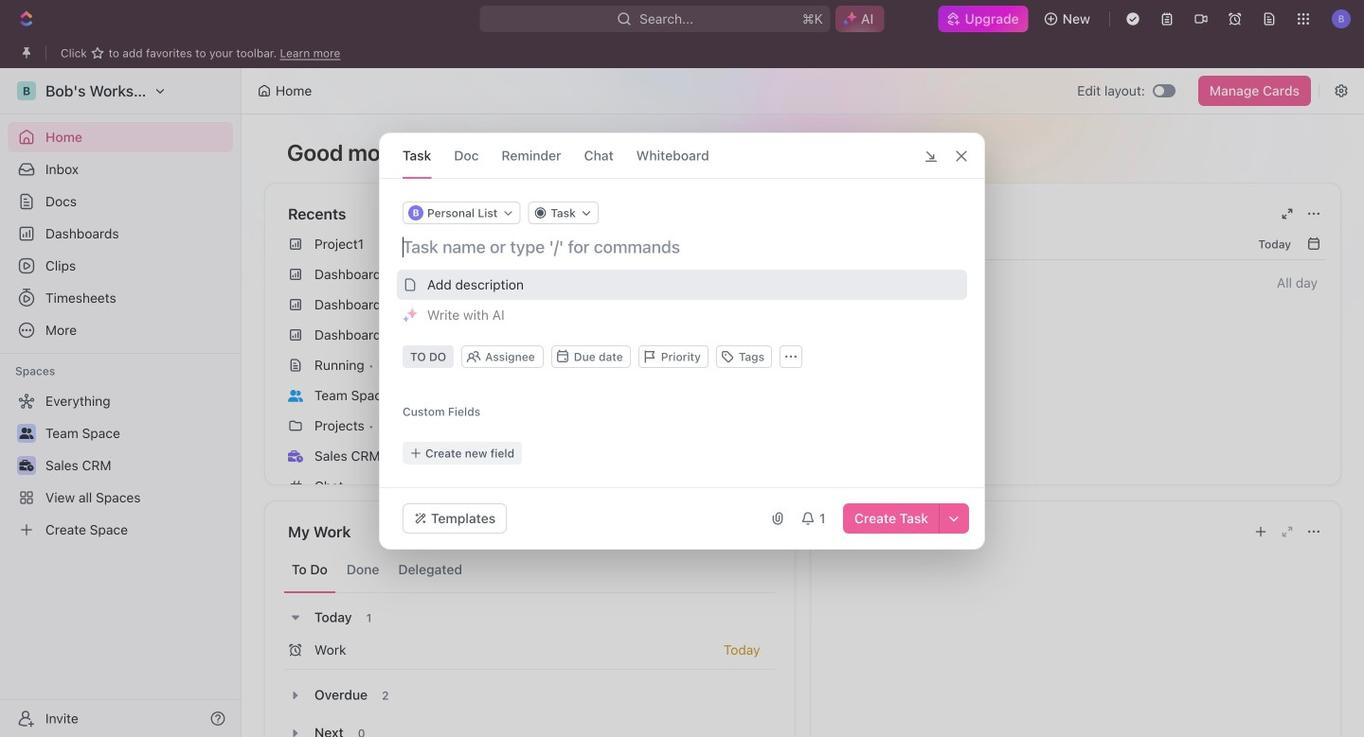 Task type: locate. For each thing, give the bounding box(es) containing it.
tab list
[[284, 548, 775, 594]]

sidebar navigation
[[0, 68, 242, 738]]

tree inside sidebar navigation
[[8, 387, 233, 546]]

tree
[[8, 387, 233, 546]]

dialog
[[379, 133, 985, 550]]

Task name or type '/' for commands text field
[[403, 236, 965, 259]]

user group image
[[288, 390, 303, 402]]



Task type: describe. For each thing, give the bounding box(es) containing it.
business time image
[[288, 451, 303, 463]]



Task type: vqa. For each thing, say whether or not it's contained in the screenshot.
the Search...
no



